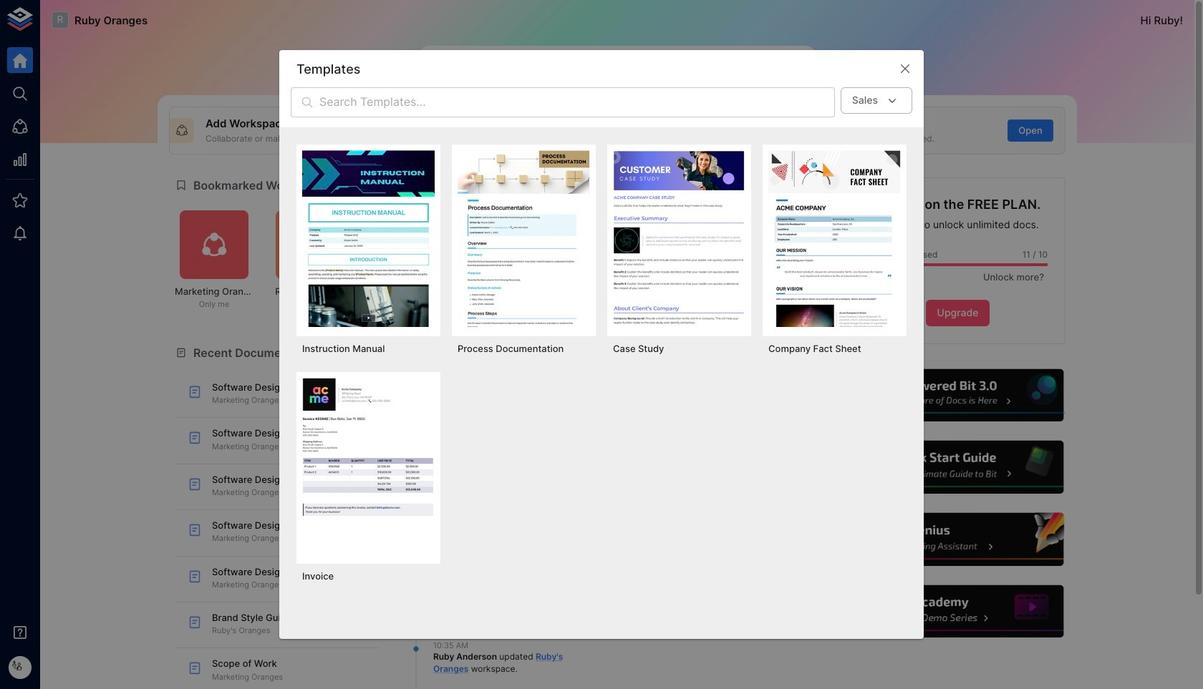 Task type: locate. For each thing, give the bounding box(es) containing it.
invoice image
[[302, 378, 435, 555]]

company fact sheet image
[[769, 151, 901, 327]]

dialog
[[279, 50, 924, 639]]

3 help image from the top
[[850, 512, 1066, 568]]

case study image
[[613, 151, 746, 327]]

4 help image from the top
[[850, 584, 1066, 641]]

1 help image from the top
[[850, 367, 1066, 424]]

Search Templates... text field
[[319, 88, 835, 118]]

help image
[[850, 367, 1066, 424], [850, 439, 1066, 496], [850, 512, 1066, 568], [850, 584, 1066, 641]]

process documentation image
[[458, 151, 590, 327]]



Task type: vqa. For each thing, say whether or not it's contained in the screenshot.
COMMENTS "icon"
no



Task type: describe. For each thing, give the bounding box(es) containing it.
instruction manual image
[[302, 151, 435, 327]]

2 help image from the top
[[850, 439, 1066, 496]]



